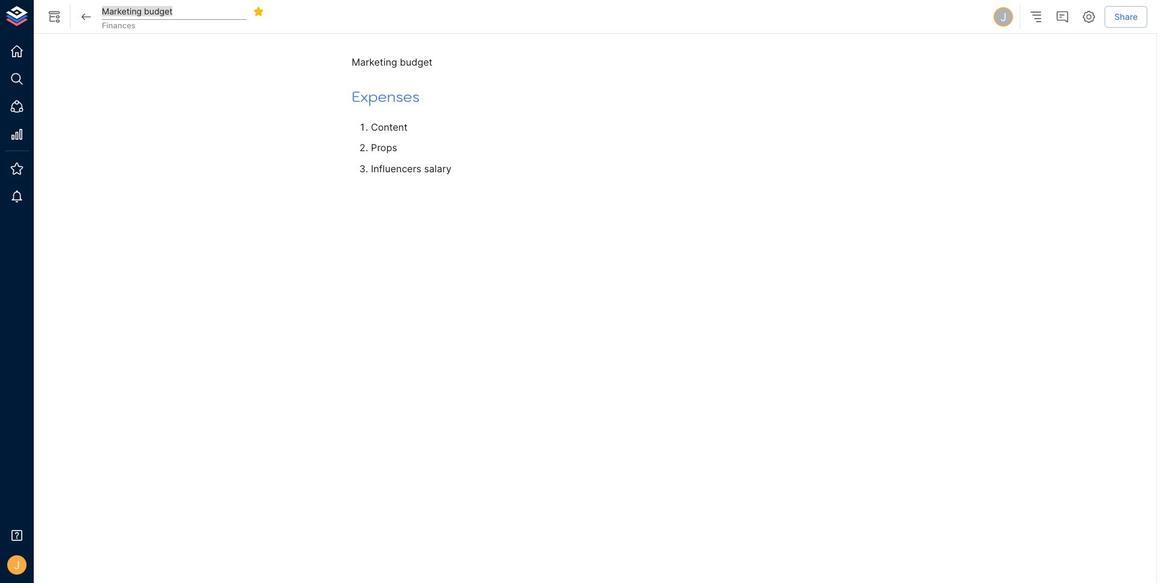 Task type: locate. For each thing, give the bounding box(es) containing it.
settings image
[[1083, 10, 1097, 24]]

None text field
[[102, 3, 247, 20]]

show wiki image
[[47, 10, 62, 24]]

remove favorite image
[[253, 6, 264, 17]]



Task type: vqa. For each thing, say whether or not it's contained in the screenshot.
Show Wiki image
yes



Task type: describe. For each thing, give the bounding box(es) containing it.
go back image
[[79, 10, 93, 24]]

comments image
[[1056, 10, 1070, 24]]

table of contents image
[[1029, 10, 1044, 24]]



